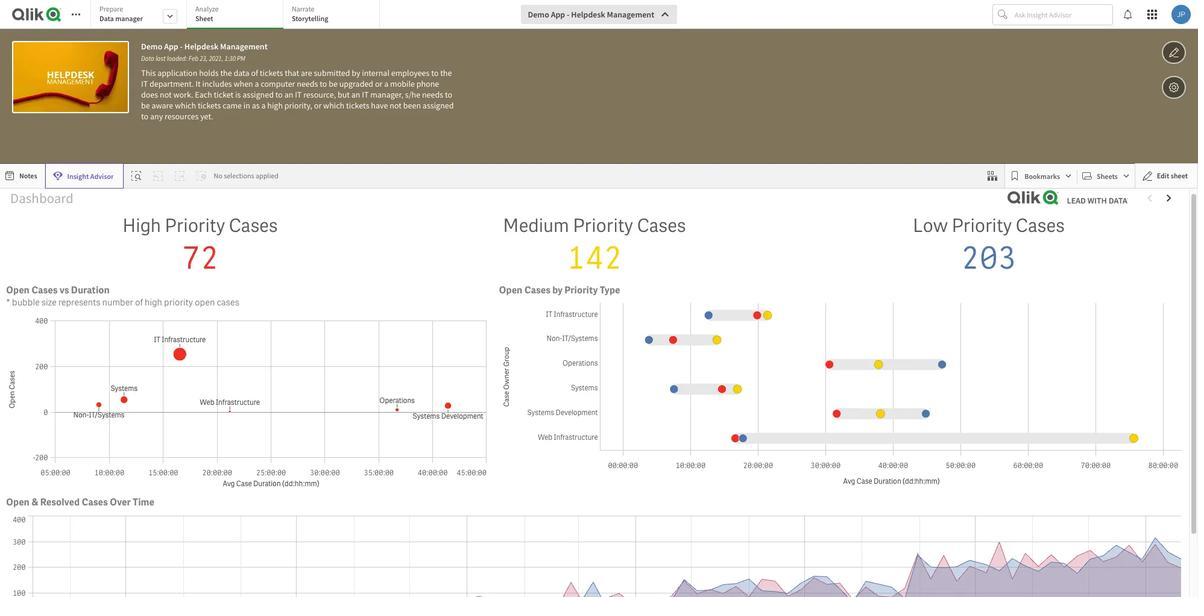 Task type: locate. For each thing, give the bounding box(es) containing it.
is
[[235, 89, 241, 100]]

bookmarks button
[[1008, 166, 1075, 186]]

narrate
[[292, 4, 315, 13]]

an
[[284, 89, 293, 100], [351, 89, 360, 100]]

0 horizontal spatial app
[[164, 41, 178, 52]]

2 horizontal spatial tickets
[[346, 100, 369, 111]]

1 horizontal spatial management
[[607, 9, 654, 20]]

open
[[6, 284, 30, 297], [499, 284, 522, 297], [6, 496, 30, 509]]

priority for 142
[[573, 214, 633, 238]]

or
[[375, 78, 383, 89], [314, 100, 322, 111]]

1 horizontal spatial which
[[323, 100, 344, 111]]

priority inside high priority cases 72
[[165, 214, 225, 238]]

1 vertical spatial be
[[141, 100, 150, 111]]

helpdesk
[[571, 9, 605, 20], [184, 41, 218, 52]]

management inside demo app - helpdesk management button
[[607, 9, 654, 20]]

or up have on the left top of page
[[375, 78, 383, 89]]

which down upgraded
[[323, 100, 344, 111]]

data down prepare
[[99, 14, 114, 23]]

1 horizontal spatial high
[[267, 100, 283, 111]]

1 horizontal spatial helpdesk
[[571, 9, 605, 20]]

0 horizontal spatial of
[[135, 297, 143, 309]]

management for demo app - helpdesk management
[[607, 9, 654, 20]]

1 vertical spatial helpdesk
[[184, 41, 218, 52]]

1 horizontal spatial app
[[551, 9, 565, 20]]

by left type
[[552, 284, 563, 297]]

high right the as
[[267, 100, 283, 111]]

toolbar containing demo app - helpdesk management
[[0, 0, 1198, 164]]

1 vertical spatial high
[[145, 297, 162, 309]]

helpdesk for demo app - helpdesk management
[[571, 9, 605, 20]]

no
[[214, 171, 222, 180]]

to right are
[[320, 78, 327, 89]]

app inside demo app - helpdesk management data last loaded: feb 23, 2021, 1:30 pm this application holds the data of tickets that are submitted by internal employees to the it department. it includes when a computer needs to be upgraded or a mobile phone does not work. each ticket is assigned to an it resource, but an it manager, s/he needs to be aware which tickets came in as a high priority, or which tickets have not been assigned to any resources yet.
[[164, 41, 178, 52]]

1 horizontal spatial the
[[440, 68, 452, 78]]

app inside button
[[551, 9, 565, 20]]

demo inside demo app - helpdesk management data last loaded: feb 23, 2021, 1:30 pm this application holds the data of tickets that are submitted by internal employees to the it department. it includes when a computer needs to be upgraded or a mobile phone does not work. each ticket is assigned to an it resource, but an it manager, s/he needs to be aware which tickets came in as a high priority, or which tickets have not been assigned to any resources yet.
[[141, 41, 162, 52]]

*
[[6, 297, 10, 309]]

an down that
[[284, 89, 293, 100]]

it left have on the left top of page
[[362, 89, 369, 100]]

priority for 203
[[952, 214, 1012, 238]]

0 horizontal spatial demo
[[141, 41, 162, 52]]

are
[[301, 68, 312, 78]]

employees
[[391, 68, 430, 78]]

needs up priority,
[[297, 78, 318, 89]]

0 horizontal spatial the
[[220, 68, 232, 78]]

tickets down upgraded
[[346, 100, 369, 111]]

not right does
[[160, 89, 172, 100]]

0 vertical spatial of
[[251, 68, 258, 78]]

0 vertical spatial or
[[375, 78, 383, 89]]

insight
[[67, 172, 89, 181]]

cases
[[229, 214, 278, 238], [637, 214, 686, 238], [1016, 214, 1065, 238], [31, 284, 58, 297], [524, 284, 551, 297], [82, 496, 108, 509]]

feb
[[189, 54, 198, 63]]

0 vertical spatial demo
[[528, 9, 549, 20]]

1 vertical spatial app
[[164, 41, 178, 52]]

of right number
[[135, 297, 143, 309]]

open cases by priority type
[[499, 284, 620, 297]]

0 horizontal spatial helpdesk
[[184, 41, 218, 52]]

- inside button
[[567, 9, 570, 20]]

- inside demo app - helpdesk management data last loaded: feb 23, 2021, 1:30 pm this application holds the data of tickets that are submitted by internal employees to the it department. it includes when a computer needs to be upgraded or a mobile phone does not work. each ticket is assigned to an it resource, but an it manager, s/he needs to be aware which tickets came in as a high priority, or which tickets have not been assigned to any resources yet.
[[180, 41, 183, 52]]

it
[[141, 78, 148, 89], [295, 89, 302, 100], [362, 89, 369, 100]]

open cases vs duration * bubble size represents number of high priority open cases
[[6, 284, 239, 309]]

1:30
[[225, 54, 236, 63]]

tickets
[[260, 68, 283, 78], [198, 100, 221, 111], [346, 100, 369, 111]]

high inside demo app - helpdesk management data last loaded: feb 23, 2021, 1:30 pm this application holds the data of tickets that are submitted by internal employees to the it department. it includes when a computer needs to be upgraded or a mobile phone does not work. each ticket is assigned to an it resource, but an it manager, s/he needs to be aware which tickets came in as a high priority, or which tickets have not been assigned to any resources yet.
[[267, 100, 283, 111]]

it left resource,
[[295, 89, 302, 100]]

1 vertical spatial or
[[314, 100, 322, 111]]

it
[[196, 78, 201, 89]]

each
[[195, 89, 212, 100]]

0 vertical spatial be
[[329, 78, 338, 89]]

narrate storytelling
[[292, 4, 328, 23]]

not right have on the left top of page
[[390, 100, 402, 111]]

analyze
[[195, 4, 219, 13]]

of right data
[[251, 68, 258, 78]]

0 horizontal spatial an
[[284, 89, 293, 100]]

low
[[913, 214, 948, 238]]

1 vertical spatial demo
[[141, 41, 162, 52]]

james peterson image
[[1172, 5, 1191, 24]]

cases inside medium priority cases 142
[[637, 214, 686, 238]]

high left the priority
[[145, 297, 162, 309]]

to left any
[[141, 111, 148, 122]]

demo for demo app - helpdesk management data last loaded: feb 23, 2021, 1:30 pm this application holds the data of tickets that are submitted by internal employees to the it department. it includes when a computer needs to be upgraded or a mobile phone does not work. each ticket is assigned to an it resource, but an it manager, s/he needs to be aware which tickets came in as a high priority, or which tickets have not been assigned to any resources yet.
[[141, 41, 162, 52]]

1 horizontal spatial data
[[141, 54, 154, 63]]

data
[[99, 14, 114, 23], [141, 54, 154, 63]]

2 horizontal spatial a
[[384, 78, 388, 89]]

0 horizontal spatial high
[[145, 297, 162, 309]]

helpdesk inside demo app - helpdesk management data last loaded: feb 23, 2021, 1:30 pm this application holds the data of tickets that are submitted by internal employees to the it department. it includes when a computer needs to be upgraded or a mobile phone does not work. each ticket is assigned to an it resource, but an it manager, s/he needs to be aware which tickets came in as a high priority, or which tickets have not been assigned to any resources yet.
[[184, 41, 218, 52]]

yet.
[[200, 111, 213, 122]]

advisor
[[90, 172, 114, 181]]

0 horizontal spatial by
[[352, 68, 360, 78]]

1 horizontal spatial demo
[[528, 9, 549, 20]]

the right phone
[[440, 68, 452, 78]]

1 horizontal spatial assigned
[[423, 100, 454, 111]]

tab list containing prepare
[[90, 0, 384, 30]]

1 vertical spatial of
[[135, 297, 143, 309]]

when
[[234, 78, 253, 89]]

demo app - helpdesk management button
[[521, 5, 677, 24]]

-
[[567, 9, 570, 20], [180, 41, 183, 52]]

application
[[0, 0, 1198, 598]]

0 horizontal spatial -
[[180, 41, 183, 52]]

it left department.
[[141, 78, 148, 89]]

open inside open cases vs duration * bubble size represents number of high priority open cases
[[6, 284, 30, 297]]

0 vertical spatial data
[[99, 14, 114, 23]]

priority,
[[285, 100, 312, 111]]

the
[[220, 68, 232, 78], [440, 68, 452, 78]]

app
[[551, 9, 565, 20], [164, 41, 178, 52]]

2 horizontal spatial it
[[362, 89, 369, 100]]

0 vertical spatial helpdesk
[[571, 9, 605, 20]]

0 horizontal spatial be
[[141, 100, 150, 111]]

insight advisor
[[67, 172, 114, 181]]

not
[[160, 89, 172, 100], [390, 100, 402, 111]]

prepare data manager
[[99, 4, 143, 23]]

priority inside medium priority cases 142
[[573, 214, 633, 238]]

no selections applied
[[214, 171, 279, 180]]

sheets button
[[1080, 166, 1132, 186]]

0 vertical spatial -
[[567, 9, 570, 20]]

computer
[[261, 78, 295, 89]]

0 horizontal spatial which
[[175, 100, 196, 111]]

tickets left came
[[198, 100, 221, 111]]

0 horizontal spatial data
[[99, 14, 114, 23]]

by left internal
[[352, 68, 360, 78]]

0 vertical spatial app
[[551, 9, 565, 20]]

a right the as
[[261, 100, 266, 111]]

assigned down phone
[[423, 100, 454, 111]]

open for open cases vs duration * bubble size represents number of high priority open cases
[[6, 284, 30, 297]]

open for open & resolved cases over time
[[6, 496, 30, 509]]

0 horizontal spatial it
[[141, 78, 148, 89]]

1 horizontal spatial be
[[329, 78, 338, 89]]

priority inside the low priority cases 203
[[952, 214, 1012, 238]]

1 vertical spatial data
[[141, 54, 154, 63]]

toolbar
[[0, 0, 1198, 164]]

tab list
[[90, 0, 384, 30]]

resources
[[165, 111, 199, 122]]

0 horizontal spatial tickets
[[198, 100, 221, 111]]

applied
[[256, 171, 279, 180]]

needs right s/he
[[422, 89, 443, 100]]

tickets left that
[[260, 68, 283, 78]]

a right when
[[255, 78, 259, 89]]

analyze sheet
[[195, 4, 219, 23]]

sheet
[[1171, 171, 1188, 180]]

upgraded
[[339, 78, 373, 89]]

1 horizontal spatial -
[[567, 9, 570, 20]]

low priority cases 203
[[913, 214, 1065, 279]]

1 horizontal spatial a
[[261, 100, 266, 111]]

as
[[252, 100, 260, 111]]

cases inside high priority cases 72
[[229, 214, 278, 238]]

0 horizontal spatial a
[[255, 78, 259, 89]]

needs
[[297, 78, 318, 89], [422, 89, 443, 100]]

selections tool image
[[988, 171, 998, 181]]

open
[[195, 297, 215, 309]]

cases inside the low priority cases 203
[[1016, 214, 1065, 238]]

be
[[329, 78, 338, 89], [141, 100, 150, 111]]

1 horizontal spatial by
[[552, 284, 563, 297]]

helpdesk inside button
[[571, 9, 605, 20]]

been
[[403, 100, 421, 111]]

assigned right is
[[243, 89, 274, 100]]

which right the aware
[[175, 100, 196, 111]]

0 vertical spatial management
[[607, 9, 654, 20]]

1 horizontal spatial of
[[251, 68, 258, 78]]

0 horizontal spatial needs
[[297, 78, 318, 89]]

the down 1:30
[[220, 68, 232, 78]]

duration
[[71, 284, 110, 297]]

1 horizontal spatial an
[[351, 89, 360, 100]]

management inside demo app - helpdesk management data last loaded: feb 23, 2021, 1:30 pm this application holds the data of tickets that are submitted by internal employees to the it department. it includes when a computer needs to be upgraded or a mobile phone does not work. each ticket is assigned to an it resource, but an it manager, s/he needs to be aware which tickets came in as a high priority, or which tickets have not been assigned to any resources yet.
[[220, 41, 268, 52]]

1 horizontal spatial it
[[295, 89, 302, 100]]

data left last
[[141, 54, 154, 63]]

1 vertical spatial management
[[220, 41, 268, 52]]

demo app - helpdesk management
[[528, 9, 654, 20]]

internal
[[362, 68, 390, 78]]

be left but
[[329, 78, 338, 89]]

be left any
[[141, 100, 150, 111]]

an right but
[[351, 89, 360, 100]]

demo inside button
[[528, 9, 549, 20]]

assigned
[[243, 89, 274, 100], [423, 100, 454, 111]]

0 vertical spatial high
[[267, 100, 283, 111]]

1 horizontal spatial needs
[[422, 89, 443, 100]]

0 vertical spatial by
[[352, 68, 360, 78]]

a left mobile
[[384, 78, 388, 89]]

manager,
[[370, 89, 403, 100]]

1 vertical spatial -
[[180, 41, 183, 52]]

prepare
[[99, 4, 123, 13]]

0 horizontal spatial management
[[220, 41, 268, 52]]

demo
[[528, 9, 549, 20], [141, 41, 162, 52]]

2 the from the left
[[440, 68, 452, 78]]

or right priority,
[[314, 100, 322, 111]]

edit sheet
[[1157, 171, 1188, 180]]

priority for 72
[[165, 214, 225, 238]]

management
[[607, 9, 654, 20], [220, 41, 268, 52]]

0 horizontal spatial or
[[314, 100, 322, 111]]



Task type: vqa. For each thing, say whether or not it's contained in the screenshot.
edit Icon on the right of page
yes



Task type: describe. For each thing, give the bounding box(es) containing it.
time
[[133, 496, 154, 509]]

1 the from the left
[[220, 68, 232, 78]]

aware
[[152, 100, 173, 111]]

ticket
[[214, 89, 234, 100]]

high inside open cases vs duration * bubble size represents number of high priority open cases
[[145, 297, 162, 309]]

number
[[102, 297, 133, 309]]

of inside demo app - helpdesk management data last loaded: feb 23, 2021, 1:30 pm this application holds the data of tickets that are submitted by internal employees to the it department. it includes when a computer needs to be upgraded or a mobile phone does not work. each ticket is assigned to an it resource, but an it manager, s/he needs to be aware which tickets came in as a high priority, or which tickets have not been assigned to any resources yet.
[[251, 68, 258, 78]]

holds
[[199, 68, 219, 78]]

came
[[223, 100, 242, 111]]

selections
[[224, 171, 254, 180]]

edit image
[[1169, 45, 1179, 60]]

notes
[[19, 171, 37, 180]]

storytelling
[[292, 14, 328, 23]]

to left priority,
[[275, 89, 283, 100]]

to right phone
[[445, 89, 452, 100]]

s/he
[[405, 89, 420, 100]]

pm
[[237, 54, 245, 63]]

next sheet: performance image
[[1164, 194, 1174, 203]]

23,
[[200, 54, 208, 63]]

open for open cases by priority type
[[499, 284, 522, 297]]

application containing 72
[[0, 0, 1198, 598]]

application
[[158, 68, 197, 78]]

0 horizontal spatial assigned
[[243, 89, 274, 100]]

2021,
[[209, 54, 223, 63]]

submitted
[[314, 68, 350, 78]]

any
[[150, 111, 163, 122]]

1 horizontal spatial not
[[390, 100, 402, 111]]

edit sheet button
[[1135, 163, 1198, 189]]

high
[[123, 214, 161, 238]]

medium
[[503, 214, 569, 238]]

data inside demo app - helpdesk management data last loaded: feb 23, 2021, 1:30 pm this application holds the data of tickets that are submitted by internal employees to the it department. it includes when a computer needs to be upgraded or a mobile phone does not work. each ticket is assigned to an it resource, but an it manager, s/he needs to be aware which tickets came in as a high priority, or which tickets have not been assigned to any resources yet.
[[141, 54, 154, 63]]

of inside open cases vs duration * bubble size represents number of high priority open cases
[[135, 297, 143, 309]]

app options image
[[1169, 80, 1179, 95]]

data inside prepare data manager
[[99, 14, 114, 23]]

1 an from the left
[[284, 89, 293, 100]]

tab list inside toolbar
[[90, 0, 384, 30]]

cases inside open cases vs duration * bubble size represents number of high priority open cases
[[31, 284, 58, 297]]

resource,
[[303, 89, 336, 100]]

cases
[[217, 297, 239, 309]]

last
[[156, 54, 166, 63]]

notes button
[[2, 166, 42, 186]]

1 horizontal spatial or
[[375, 78, 383, 89]]

resolved
[[40, 496, 80, 509]]

but
[[338, 89, 350, 100]]

142
[[567, 238, 622, 279]]

smart search image
[[132, 171, 141, 181]]

- for demo app - helpdesk management data last loaded: feb 23, 2021, 1:30 pm this application holds the data of tickets that are submitted by internal employees to the it department. it includes when a computer needs to be upgraded or a mobile phone does not work. each ticket is assigned to an it resource, but an it manager, s/he needs to be aware which tickets came in as a high priority, or which tickets have not been assigned to any resources yet.
[[180, 41, 183, 52]]

demo app - helpdesk management data last loaded: feb 23, 2021, 1:30 pm this application holds the data of tickets that are submitted by internal employees to the it department. it includes when a computer needs to be upgraded or a mobile phone does not work. each ticket is assigned to an it resource, but an it manager, s/he needs to be aware which tickets came in as a high priority, or which tickets have not been assigned to any resources yet.
[[141, 41, 455, 122]]

size
[[41, 297, 56, 309]]

sheet
[[195, 14, 213, 23]]

insight advisor button
[[45, 163, 124, 189]]

over
[[110, 496, 131, 509]]

this
[[141, 68, 156, 78]]

0 horizontal spatial not
[[160, 89, 172, 100]]

- for demo app - helpdesk management
[[567, 9, 570, 20]]

helpdesk for demo app - helpdesk management data last loaded: feb 23, 2021, 1:30 pm this application holds the data of tickets that are submitted by internal employees to the it department. it includes when a computer needs to be upgraded or a mobile phone does not work. each ticket is assigned to an it resource, but an it manager, s/he needs to be aware which tickets came in as a high priority, or which tickets have not been assigned to any resources yet.
[[184, 41, 218, 52]]

that
[[285, 68, 299, 78]]

priority
[[164, 297, 193, 309]]

2 an from the left
[[351, 89, 360, 100]]

app for demo app - helpdesk management
[[551, 9, 565, 20]]

app for demo app - helpdesk management data last loaded: feb 23, 2021, 1:30 pm this application holds the data of tickets that are submitted by internal employees to the it department. it includes when a computer needs to be upgraded or a mobile phone does not work. each ticket is assigned to an it resource, but an it manager, s/he needs to be aware which tickets came in as a high priority, or which tickets have not been assigned to any resources yet.
[[164, 41, 178, 52]]

203
[[961, 238, 1017, 279]]

work.
[[173, 89, 193, 100]]

bookmarks
[[1025, 172, 1060, 181]]

data
[[234, 68, 249, 78]]

type
[[600, 284, 620, 297]]

open & resolved cases over time
[[6, 496, 154, 509]]

72
[[182, 238, 219, 279]]

does
[[141, 89, 158, 100]]

high priority cases 72
[[123, 214, 278, 279]]

represents
[[58, 297, 100, 309]]

bubble
[[12, 297, 40, 309]]

1 which from the left
[[175, 100, 196, 111]]

demo for demo app - helpdesk management
[[528, 9, 549, 20]]

management for demo app - helpdesk management data last loaded: feb 23, 2021, 1:30 pm this application holds the data of tickets that are submitted by internal employees to the it department. it includes when a computer needs to be upgraded or a mobile phone does not work. each ticket is assigned to an it resource, but an it manager, s/he needs to be aware which tickets came in as a high priority, or which tickets have not been assigned to any resources yet.
[[220, 41, 268, 52]]

phone
[[417, 78, 439, 89]]

department.
[[150, 78, 194, 89]]

loaded:
[[167, 54, 187, 63]]

mobile
[[390, 78, 415, 89]]

by inside demo app - helpdesk management data last loaded: feb 23, 2021, 1:30 pm this application holds the data of tickets that are submitted by internal employees to the it department. it includes when a computer needs to be upgraded or a mobile phone does not work. each ticket is assigned to an it resource, but an it manager, s/he needs to be aware which tickets came in as a high priority, or which tickets have not been assigned to any resources yet.
[[352, 68, 360, 78]]

edit
[[1157, 171, 1169, 180]]

medium priority cases 142
[[503, 214, 686, 279]]

to right employees
[[431, 68, 439, 78]]

manager
[[115, 14, 143, 23]]

&
[[31, 496, 38, 509]]

includes
[[202, 78, 232, 89]]

in
[[244, 100, 250, 111]]

1 vertical spatial by
[[552, 284, 563, 297]]

vs
[[60, 284, 69, 297]]

2 which from the left
[[323, 100, 344, 111]]

have
[[371, 100, 388, 111]]

sheets
[[1097, 172, 1118, 181]]

Ask Insight Advisor text field
[[1012, 5, 1113, 24]]

1 horizontal spatial tickets
[[260, 68, 283, 78]]



